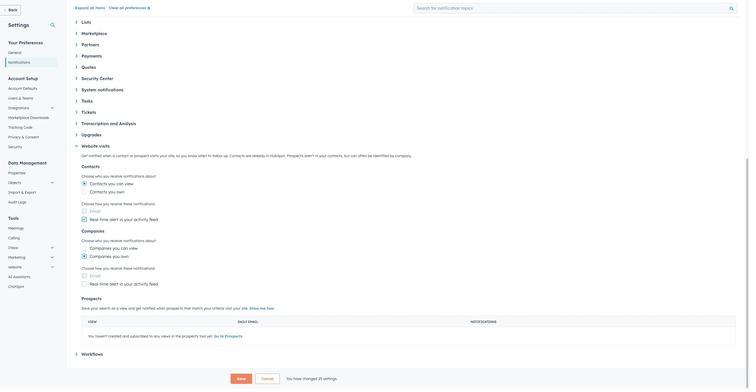 Task type: vqa. For each thing, say whether or not it's contained in the screenshot.
"Marketplaces" "icon"
no



Task type: describe. For each thing, give the bounding box(es) containing it.
account setup
[[8, 76, 38, 81]]

0 horizontal spatial visits
[[99, 144, 110, 149]]

contacts right up.
[[230, 154, 245, 159]]

you for you have changed 25 settings.
[[286, 377, 293, 382]]

& for export
[[21, 191, 24, 195]]

notifications inside your preferences element
[[8, 60, 30, 65]]

you have changed 25 settings.
[[286, 377, 338, 382]]

identified
[[373, 154, 389, 159]]

caret image for workflows
[[76, 353, 77, 356]]

often
[[358, 154, 367, 159]]

get notified when a contact or prospect visits your site, so you know when to follow up. contacts are already in hubspot. prospects aren't in your contacts, but can often be identified by company.
[[82, 154, 412, 159]]

get
[[136, 307, 142, 311]]

ai
[[8, 275, 12, 280]]

tasks
[[82, 99, 93, 104]]

companies you can view
[[90, 246, 138, 251]]

0 vertical spatial a
[[113, 154, 115, 159]]

views
[[161, 335, 171, 339]]

4 receive from the top
[[110, 267, 122, 271]]

workflows
[[82, 352, 103, 358]]

you right so
[[181, 154, 187, 159]]

you down "contacts you own"
[[103, 202, 109, 207]]

system notifications
[[82, 87, 124, 93]]

can for companies you can view
[[121, 246, 128, 251]]

2 receive from the top
[[110, 202, 122, 207]]

alert for companies
[[110, 282, 118, 287]]

transcription and analysis button
[[76, 121, 737, 126]]

companies you own
[[90, 254, 129, 260]]

who for companies
[[95, 239, 102, 244]]

privacy & consent
[[8, 135, 39, 140]]

you down contacts you can view
[[108, 190, 115, 195]]

caret image for tickets
[[76, 111, 77, 114]]

users & teams
[[8, 96, 33, 101]]

changed
[[303, 377, 318, 382]]

code
[[24, 125, 32, 130]]

prospects for when
[[167, 307, 183, 311]]

chatspot
[[8, 285, 24, 290]]

marketing button
[[5, 253, 57, 263]]

real-time alert in your activity feed for companies you own
[[90, 282, 158, 287]]

1 vertical spatial notified
[[143, 307, 156, 311]]

transcription
[[82, 121, 109, 126]]

website button
[[5, 263, 57, 273]]

visit
[[225, 307, 232, 311]]

or
[[130, 154, 133, 159]]

caret image for system notifications
[[76, 88, 77, 92]]

contacts for contacts you own
[[90, 190, 107, 195]]

settings.
[[324, 377, 338, 382]]

you down companies you can view
[[113, 254, 120, 260]]

& for teams
[[19, 96, 21, 101]]

properties
[[8, 171, 26, 176]]

2 vertical spatial prospects
[[225, 335, 243, 339]]

inbox button
[[5, 243, 57, 253]]

0 horizontal spatial when
[[103, 154, 112, 159]]

1 vertical spatial notifications
[[471, 321, 497, 324]]

hubspot.
[[270, 154, 286, 159]]

about: for contacts you can view
[[146, 174, 156, 179]]

payments
[[82, 54, 102, 59]]

own for contacts you own
[[117, 190, 125, 195]]

these for companies you own
[[123, 267, 133, 271]]

notifications for companies
[[123, 239, 145, 244]]

partners
[[82, 42, 99, 47]]

0 vertical spatial notified
[[89, 154, 102, 159]]

notifications for contacts
[[123, 174, 145, 179]]

me
[[260, 307, 266, 311]]

about: for companies you can view
[[146, 239, 156, 244]]

general
[[8, 51, 21, 55]]

0 vertical spatial companies
[[82, 229, 104, 234]]

integrations
[[8, 106, 29, 111]]

1 vertical spatial prospects
[[82, 297, 102, 302]]

preferences
[[19, 40, 43, 45]]

contact
[[116, 154, 129, 159]]

time for contacts
[[100, 218, 108, 223]]

management
[[20, 161, 47, 166]]

site.
[[242, 307, 249, 311]]

your preferences
[[8, 40, 43, 45]]

company.
[[396, 154, 412, 159]]

cancel button
[[255, 374, 280, 385]]

audit logs
[[8, 200, 26, 205]]

ai assistants
[[8, 275, 30, 280]]

clear all preferences
[[109, 6, 146, 10]]

partners button
[[76, 42, 737, 47]]

be
[[368, 154, 372, 159]]

Search for notification topics search field
[[414, 3, 738, 13]]

your preferences element
[[5, 40, 57, 67]]

marketplace downloads
[[8, 116, 49, 120]]

to for site,
[[208, 154, 212, 159]]

view for contacts you can view
[[125, 182, 133, 187]]

go
[[214, 335, 219, 339]]

import & export
[[8, 191, 36, 195]]

audit
[[8, 200, 17, 205]]

contacts you own
[[90, 190, 125, 195]]

follow
[[213, 154, 223, 159]]

privacy & consent link
[[5, 133, 57, 142]]

real- for companies you own
[[90, 282, 100, 287]]

account defaults
[[8, 86, 37, 91]]

1 horizontal spatial a
[[117, 307, 119, 311]]

how for companies
[[95, 267, 102, 271]]

1 receive from the top
[[110, 174, 122, 179]]

lists
[[82, 20, 91, 25]]

setup
[[26, 76, 38, 81]]

you up contacts you can view
[[103, 174, 109, 179]]

3 receive from the top
[[110, 239, 122, 244]]

consent
[[25, 135, 39, 140]]

1 choose from the top
[[82, 174, 94, 179]]

general link
[[5, 48, 57, 58]]

expand
[[75, 6, 89, 10]]

2 horizontal spatial when
[[198, 154, 207, 159]]

real-time alert in your activity feed for contacts you own
[[90, 218, 158, 223]]

upgrades button
[[76, 133, 737, 138]]

created
[[109, 335, 122, 339]]

teams
[[22, 96, 33, 101]]

1 vertical spatial and
[[128, 307, 135, 311]]

account for account defaults
[[8, 86, 22, 91]]

0 vertical spatial notifications
[[98, 87, 124, 93]]

tracking code
[[8, 125, 32, 130]]

security link
[[5, 142, 57, 152]]

contacts for contacts
[[82, 164, 100, 170]]

prospect
[[134, 154, 149, 159]]

all for expand
[[90, 6, 94, 10]]

up.
[[224, 154, 229, 159]]

any
[[154, 335, 160, 339]]

tools
[[8, 216, 19, 221]]

save for save your search as a view and get notified when prospects that match your criteria visit your site. show me how
[[82, 307, 90, 311]]

match
[[192, 307, 203, 311]]

defaults
[[23, 86, 37, 91]]

back link
[[0, 5, 21, 15]]

2 vertical spatial how
[[267, 307, 274, 311]]

payments button
[[76, 54, 737, 59]]

integrations button
[[5, 103, 57, 113]]

1 horizontal spatial when
[[157, 307, 166, 311]]

caret image for upgrades
[[76, 133, 77, 137]]

& for consent
[[22, 135, 24, 140]]

25
[[319, 377, 323, 382]]



Task type: locate. For each thing, give the bounding box(es) containing it.
2 real- from the top
[[90, 282, 100, 287]]

0 vertical spatial you
[[88, 335, 94, 339]]

3 caret image from the top
[[76, 111, 77, 114]]

when
[[103, 154, 112, 159], [198, 154, 207, 159], [157, 307, 166, 311]]

you up "contacts you own"
[[108, 182, 115, 187]]

marketplace
[[82, 31, 107, 36], [8, 116, 29, 120]]

2 who from the top
[[95, 239, 102, 244]]

caret image inside transcription and analysis dropdown button
[[76, 122, 77, 125]]

caret image for payments
[[76, 54, 77, 58]]

alert for contacts
[[110, 218, 118, 223]]

account up account defaults
[[8, 76, 25, 81]]

0 vertical spatial feed
[[149, 218, 158, 223]]

0 vertical spatial own
[[117, 190, 125, 195]]

notifications down "center"
[[98, 87, 124, 93]]

1 vertical spatial how
[[95, 267, 102, 271]]

get
[[82, 154, 88, 159]]

security inside 'account setup' 'element'
[[8, 145, 22, 150]]

receive down companies you own
[[110, 267, 122, 271]]

system
[[82, 87, 97, 93]]

2 caret image from the top
[[76, 66, 77, 69]]

how right me
[[267, 307, 274, 311]]

1 horizontal spatial to
[[208, 154, 212, 159]]

prospects right the
[[182, 335, 199, 339]]

tickets button
[[76, 110, 737, 115]]

upgrades
[[82, 133, 102, 138]]

choose who you receive notifications about: for contacts
[[82, 174, 156, 179]]

marketplace down integrations
[[8, 116, 29, 120]]

real-time alert in your activity feed
[[90, 218, 158, 223], [90, 282, 158, 287]]

website for website visits
[[82, 144, 98, 149]]

0 vertical spatial who
[[95, 174, 102, 179]]

assistants
[[13, 275, 30, 280]]

1 alert from the top
[[110, 218, 118, 223]]

know
[[188, 154, 197, 159]]

1 vertical spatial view
[[129, 246, 138, 251]]

1 vertical spatial choose how you receive these notifications:
[[82, 267, 155, 271]]

how for contacts
[[95, 202, 102, 207]]

notifications up companies you can view
[[123, 239, 145, 244]]

receive up contacts you can view
[[110, 174, 122, 179]]

2 vertical spatial and
[[123, 335, 129, 339]]

companies
[[82, 229, 104, 234], [90, 246, 112, 251], [90, 254, 112, 260]]

0 vertical spatial real-
[[90, 218, 100, 223]]

1 vertical spatial these
[[123, 267, 133, 271]]

2 vertical spatial can
[[121, 246, 128, 251]]

data management element
[[5, 161, 57, 208]]

email for contacts you own
[[90, 209, 101, 214]]

1 email from the top
[[90, 209, 101, 214]]

tools element
[[5, 216, 57, 292]]

0 horizontal spatial website
[[8, 265, 22, 270]]

0 vertical spatial save
[[82, 307, 90, 311]]

contacts up "contacts you own"
[[90, 182, 107, 187]]

2 notifications: from the top
[[134, 267, 155, 271]]

companies for companies you can view
[[90, 246, 112, 251]]

subscribed
[[130, 335, 148, 339]]

1 vertical spatial real-
[[90, 282, 100, 287]]

1 these from the top
[[123, 202, 133, 207]]

how down "contacts you own"
[[95, 202, 102, 207]]

to right go
[[220, 335, 224, 339]]

2 choose from the top
[[82, 202, 94, 207]]

you left the have
[[286, 377, 293, 382]]

0 vertical spatial alert
[[110, 218, 118, 223]]

caret image inside quotes dropdown button
[[76, 66, 77, 69]]

& inside the data management element
[[21, 191, 24, 195]]

these down "contacts you own"
[[123, 202, 133, 207]]

view
[[88, 321, 97, 324]]

import & export link
[[5, 188, 57, 198]]

choose who you receive notifications about: up contacts you can view
[[82, 174, 156, 179]]

1 real- from the top
[[90, 218, 100, 223]]

1 vertical spatial a
[[117, 307, 119, 311]]

quotes
[[82, 65, 96, 70]]

prospects for the
[[182, 335, 199, 339]]

notifications link
[[5, 58, 57, 67]]

1 vertical spatial time
[[100, 282, 108, 287]]

notifications: for companies you can view
[[134, 267, 155, 271]]

caret image for transcription and analysis
[[76, 122, 77, 125]]

own down companies you can view
[[121, 254, 129, 260]]

activity for contacts you own
[[134, 218, 148, 223]]

email for companies you own
[[90, 274, 101, 279]]

all left items
[[90, 6, 94, 10]]

1 vertical spatial own
[[121, 254, 129, 260]]

1 horizontal spatial save
[[237, 377, 246, 382]]

2 horizontal spatial prospects
[[287, 154, 304, 159]]

items
[[95, 6, 105, 10]]

0 vertical spatial how
[[95, 202, 102, 207]]

security for security center
[[82, 76, 99, 81]]

real- for contacts you own
[[90, 218, 100, 223]]

2 real-time alert in your activity feed from the top
[[90, 282, 158, 287]]

you up companies you own
[[113, 246, 120, 251]]

back
[[8, 8, 17, 12]]

1 horizontal spatial prospects
[[225, 335, 243, 339]]

1 horizontal spatial notifications
[[471, 321, 497, 324]]

notified
[[89, 154, 102, 159], [143, 307, 156, 311]]

visits
[[99, 144, 110, 149], [150, 154, 159, 159]]

marketplace downloads link
[[5, 113, 57, 123]]

visits right prospect at the left top
[[150, 154, 159, 159]]

0 horizontal spatial marketplace
[[8, 116, 29, 120]]

1 horizontal spatial visits
[[150, 154, 159, 159]]

your
[[160, 154, 167, 159], [319, 154, 327, 159], [124, 218, 133, 223], [124, 282, 133, 287], [91, 307, 98, 311], [204, 307, 211, 311], [233, 307, 241, 311]]

3 choose from the top
[[82, 239, 94, 244]]

notifications
[[98, 87, 124, 93], [123, 174, 145, 179], [123, 239, 145, 244]]

caret image inside marketplace 'dropdown button'
[[76, 32, 77, 35]]

notified right get at the left bottom of page
[[143, 307, 156, 311]]

and left get at the left bottom of page
[[128, 307, 135, 311]]

0 vertical spatial can
[[351, 154, 357, 159]]

0 vertical spatial about:
[[146, 174, 156, 179]]

visits down 'upgrades'
[[99, 144, 110, 149]]

1 vertical spatial marketplace
[[8, 116, 29, 120]]

can right but
[[351, 154, 357, 159]]

prospects down daily
[[225, 335, 243, 339]]

yet.
[[207, 335, 213, 339]]

0 vertical spatial account
[[8, 76, 25, 81]]

caret image inside lists dropdown button
[[76, 21, 77, 24]]

0 vertical spatial time
[[100, 218, 108, 223]]

so
[[176, 154, 180, 159]]

notifications
[[8, 60, 30, 65], [471, 321, 497, 324]]

1 vertical spatial alert
[[110, 282, 118, 287]]

to left any
[[149, 335, 153, 339]]

caret image
[[76, 54, 77, 58], [76, 66, 77, 69], [76, 111, 77, 114], [76, 133, 77, 137]]

notifications down or
[[123, 174, 145, 179]]

1 vertical spatial real-time alert in your activity feed
[[90, 282, 158, 287]]

1 all from the left
[[90, 6, 94, 10]]

already
[[253, 154, 265, 159]]

caret image for quotes
[[76, 66, 77, 69]]

choose who you receive notifications about: up companies you can view
[[82, 239, 156, 244]]

you for you haven't created and subscribed to any views in the prospects tool yet. go to prospects
[[88, 335, 94, 339]]

account for account setup
[[8, 76, 25, 81]]

a
[[113, 154, 115, 159], [117, 307, 119, 311]]

caret image left payments
[[76, 54, 77, 58]]

2 horizontal spatial to
[[220, 335, 224, 339]]

workflows button
[[76, 352, 737, 358]]

your
[[8, 40, 18, 45]]

1 horizontal spatial you
[[286, 377, 293, 382]]

1 feed from the top
[[149, 218, 158, 223]]

save inside button
[[237, 377, 246, 382]]

choose how you receive these notifications: down companies you own
[[82, 267, 155, 271]]

account up users
[[8, 86, 22, 91]]

0 horizontal spatial to
[[149, 335, 153, 339]]

2 alert from the top
[[110, 282, 118, 287]]

who up contacts you can view
[[95, 174, 102, 179]]

about:
[[146, 174, 156, 179], [146, 239, 156, 244]]

1 vertical spatial choose who you receive notifications about:
[[82, 239, 156, 244]]

0 horizontal spatial security
[[8, 145, 22, 150]]

data management
[[8, 161, 47, 166]]

calling link
[[5, 234, 57, 243]]

prospects left that
[[167, 307, 183, 311]]

clear all preferences button
[[109, 5, 153, 12]]

marketplace up "partners"
[[82, 31, 107, 36]]

1 caret image from the top
[[76, 54, 77, 58]]

a left contact
[[113, 154, 115, 159]]

to
[[208, 154, 212, 159], [149, 335, 153, 339], [220, 335, 224, 339]]

1 about: from the top
[[146, 174, 156, 179]]

prospects left aren't on the left
[[287, 154, 304, 159]]

0 horizontal spatial all
[[90, 6, 94, 10]]

expand all items
[[75, 6, 105, 10]]

1 vertical spatial save
[[237, 377, 246, 382]]

marketing
[[8, 256, 25, 260]]

email down companies you own
[[90, 274, 101, 279]]

account inside account defaults link
[[8, 86, 22, 91]]

1 vertical spatial feed
[[149, 282, 158, 287]]

1 horizontal spatial website
[[82, 144, 98, 149]]

tool
[[200, 335, 206, 339]]

companies for companies you own
[[90, 254, 112, 260]]

import
[[8, 191, 20, 195]]

can for contacts you can view
[[117, 182, 124, 187]]

2 choose who you receive notifications about: from the top
[[82, 239, 156, 244]]

search
[[99, 307, 111, 311]]

2 all from the left
[[120, 6, 124, 10]]

4 choose from the top
[[82, 267, 94, 271]]

how down companies you own
[[95, 267, 102, 271]]

that
[[184, 307, 191, 311]]

1 vertical spatial website
[[8, 265, 22, 270]]

save
[[82, 307, 90, 311], [237, 377, 246, 382]]

0 horizontal spatial notified
[[89, 154, 102, 159]]

caret image for lists
[[76, 21, 77, 24]]

objects button
[[5, 178, 57, 188]]

caret image inside tasks dropdown button
[[76, 100, 77, 103]]

1 activity from the top
[[134, 218, 148, 223]]

caret image for marketplace
[[76, 32, 77, 35]]

marketplace for marketplace downloads
[[8, 116, 29, 120]]

0 horizontal spatial notifications
[[8, 60, 30, 65]]

caret image for tasks
[[76, 100, 77, 103]]

0 vertical spatial prospects
[[167, 307, 183, 311]]

caret image for security center
[[76, 77, 77, 80]]

view for companies you can view
[[129, 246, 138, 251]]

all right clear
[[120, 6, 124, 10]]

when down the website visits
[[103, 154, 112, 159]]

meetings link
[[5, 224, 57, 234]]

1 choose how you receive these notifications: from the top
[[82, 202, 155, 207]]

1 vertical spatial visits
[[150, 154, 159, 159]]

1 vertical spatial companies
[[90, 246, 112, 251]]

notified down the website visits
[[89, 154, 102, 159]]

caret image for website visits
[[75, 145, 78, 147]]

tasks button
[[76, 99, 737, 104]]

marketplace inside 'link'
[[8, 116, 29, 120]]

caret image inside the tickets "dropdown button"
[[76, 111, 77, 114]]

choose how you receive these notifications:
[[82, 202, 155, 207], [82, 267, 155, 271]]

cancel
[[262, 377, 274, 382]]

caret image inside 'workflows' dropdown button
[[76, 353, 77, 356]]

contacts,
[[328, 154, 343, 159]]

to for the
[[220, 335, 224, 339]]

notifications: for contacts you can view
[[134, 202, 155, 207]]

when right the know
[[198, 154, 207, 159]]

0 horizontal spatial save
[[82, 307, 90, 311]]

1 choose who you receive notifications about: from the top
[[82, 174, 156, 179]]

website down marketing
[[8, 265, 22, 270]]

you down companies you own
[[103, 267, 109, 271]]

0 vertical spatial security
[[82, 76, 99, 81]]

meetings
[[8, 226, 24, 231]]

choose how you receive these notifications: down "contacts you own"
[[82, 202, 155, 207]]

0 vertical spatial email
[[90, 209, 101, 214]]

prospects
[[167, 307, 183, 311], [182, 335, 199, 339]]

security up the system
[[82, 76, 99, 81]]

caret image inside system notifications "dropdown button"
[[76, 88, 77, 92]]

users & teams link
[[5, 94, 57, 103]]

choose how you receive these notifications: for contacts you own
[[82, 202, 155, 207]]

website for website
[[8, 265, 22, 270]]

security for security
[[8, 145, 22, 150]]

go to prospects link
[[214, 335, 243, 339]]

email down "contacts you own"
[[90, 209, 101, 214]]

2 account from the top
[[8, 86, 22, 91]]

1 who from the top
[[95, 174, 102, 179]]

1 vertical spatial account
[[8, 86, 22, 91]]

security center button
[[76, 76, 737, 81]]

feed
[[149, 218, 158, 223], [149, 282, 158, 287]]

activity for companies you own
[[134, 282, 148, 287]]

real-
[[90, 218, 100, 223], [90, 282, 100, 287]]

0 vertical spatial these
[[123, 202, 133, 207]]

contacts for contacts you can view
[[90, 182, 107, 187]]

1 account from the top
[[8, 76, 25, 81]]

users
[[8, 96, 18, 101]]

site,
[[168, 154, 175, 159]]

2 activity from the top
[[134, 282, 148, 287]]

4 caret image from the top
[[76, 133, 77, 137]]

2 vertical spatial companies
[[90, 254, 112, 260]]

0 vertical spatial prospects
[[287, 154, 304, 159]]

a right as at the bottom
[[117, 307, 119, 311]]

2 vertical spatial &
[[21, 191, 24, 195]]

contacts down contacts you can view
[[90, 190, 107, 195]]

2 feed from the top
[[149, 282, 158, 287]]

caret image inside the payments dropdown button
[[76, 54, 77, 58]]

1 vertical spatial can
[[117, 182, 124, 187]]

0 horizontal spatial prospects
[[82, 297, 102, 302]]

1 horizontal spatial all
[[120, 6, 124, 10]]

can up "contacts you own"
[[117, 182, 124, 187]]

0 horizontal spatial a
[[113, 154, 115, 159]]

website inside button
[[8, 265, 22, 270]]

can up companies you own
[[121, 246, 128, 251]]

1 time from the top
[[100, 218, 108, 223]]

choose who you receive notifications about: for companies
[[82, 239, 156, 244]]

2 about: from the top
[[146, 239, 156, 244]]

who for contacts
[[95, 174, 102, 179]]

0 vertical spatial choose who you receive notifications about:
[[82, 174, 156, 179]]

time for companies
[[100, 282, 108, 287]]

0 vertical spatial visits
[[99, 144, 110, 149]]

who up companies you can view
[[95, 239, 102, 244]]

0 vertical spatial &
[[19, 96, 21, 101]]

0 vertical spatial website
[[82, 144, 98, 149]]

1 vertical spatial notifications
[[123, 174, 145, 179]]

calling
[[8, 236, 20, 241]]

all inside button
[[120, 6, 124, 10]]

1 vertical spatial prospects
[[182, 335, 199, 339]]

1 vertical spatial email
[[90, 274, 101, 279]]

0 vertical spatial notifications:
[[134, 202, 155, 207]]

receive up companies you can view
[[110, 239, 122, 244]]

1 vertical spatial activity
[[134, 282, 148, 287]]

2 time from the top
[[100, 282, 108, 287]]

0 horizontal spatial you
[[88, 335, 94, 339]]

all for clear
[[120, 6, 124, 10]]

2 email from the top
[[90, 274, 101, 279]]

these down companies you own
[[123, 267, 133, 271]]

to left follow
[[208, 154, 212, 159]]

you left haven't
[[88, 335, 94, 339]]

caret image inside security center dropdown button
[[76, 77, 77, 80]]

haven't
[[95, 335, 108, 339]]

feed for companies you own
[[149, 282, 158, 287]]

0 vertical spatial activity
[[134, 218, 148, 223]]

center
[[100, 76, 113, 81]]

choose how you receive these notifications: for companies you own
[[82, 267, 155, 271]]

0 vertical spatial view
[[125, 182, 133, 187]]

choose
[[82, 174, 94, 179], [82, 202, 94, 207], [82, 239, 94, 244], [82, 267, 94, 271]]

daily email
[[238, 321, 259, 324]]

notifications:
[[134, 202, 155, 207], [134, 267, 155, 271]]

caret image inside website visits dropdown button
[[75, 145, 78, 147]]

and right the created at the left bottom
[[123, 335, 129, 339]]

caret image left 'upgrades'
[[76, 133, 77, 137]]

2 these from the top
[[123, 267, 133, 271]]

0 vertical spatial and
[[110, 121, 118, 126]]

2 vertical spatial view
[[120, 307, 127, 311]]

analysis
[[119, 121, 136, 126]]

marketplace for marketplace
[[82, 31, 107, 36]]

website up get at left top
[[82, 144, 98, 149]]

1 real-time alert in your activity feed from the top
[[90, 218, 158, 223]]

security down privacy
[[8, 145, 22, 150]]

1 vertical spatial security
[[8, 145, 22, 150]]

1 horizontal spatial marketplace
[[82, 31, 107, 36]]

0 vertical spatial choose how you receive these notifications:
[[82, 202, 155, 207]]

prospects up the search
[[82, 297, 102, 302]]

save button
[[231, 374, 252, 385]]

receive down "contacts you own"
[[110, 202, 122, 207]]

account setup element
[[5, 76, 57, 152]]

and left analysis
[[110, 121, 118, 126]]

0 vertical spatial real-time alert in your activity feed
[[90, 218, 158, 223]]

feed for contacts you own
[[149, 218, 158, 223]]

1 horizontal spatial notified
[[143, 307, 156, 311]]

you haven't created and subscribed to any views in the prospects tool yet. go to prospects
[[88, 335, 243, 339]]

save for save
[[237, 377, 246, 382]]

caret image inside partners dropdown button
[[76, 43, 77, 46]]

system notifications button
[[76, 87, 737, 93]]

caret image left tickets
[[76, 111, 77, 114]]

1 notifications: from the top
[[134, 202, 155, 207]]

2 vertical spatial notifications
[[123, 239, 145, 244]]

1 vertical spatial you
[[286, 377, 293, 382]]

you up companies you can view
[[103, 239, 109, 244]]

2 choose how you receive these notifications: from the top
[[82, 267, 155, 271]]

0 vertical spatial notifications
[[8, 60, 30, 65]]

1 vertical spatial about:
[[146, 239, 156, 244]]

& right privacy
[[22, 135, 24, 140]]

caret image left quotes
[[76, 66, 77, 69]]

as
[[112, 307, 116, 311]]

1 vertical spatial &
[[22, 135, 24, 140]]

1 vertical spatial notifications:
[[134, 267, 155, 271]]

own for companies you own
[[121, 254, 129, 260]]

prospects
[[287, 154, 304, 159], [82, 297, 102, 302], [225, 335, 243, 339]]

these for contacts you own
[[123, 202, 133, 207]]

objects
[[8, 181, 21, 185]]

quotes button
[[76, 65, 737, 70]]

email
[[248, 321, 259, 324]]

contacts
[[230, 154, 245, 159], [82, 164, 100, 170], [90, 182, 107, 187], [90, 190, 107, 195]]

marketplace button
[[76, 31, 737, 36]]

when right get at the left bottom of page
[[157, 307, 166, 311]]

contacts down get at left top
[[82, 164, 100, 170]]

privacy
[[8, 135, 21, 140]]

& right users
[[19, 96, 21, 101]]

caret image inside upgrades dropdown button
[[76, 133, 77, 137]]

caret image for partners
[[76, 43, 77, 46]]

own down contacts you can view
[[117, 190, 125, 195]]

caret image
[[76, 21, 77, 24], [76, 32, 77, 35], [76, 43, 77, 46], [76, 77, 77, 80], [76, 88, 77, 92], [76, 100, 77, 103], [76, 122, 77, 125], [75, 145, 78, 147], [76, 353, 77, 356]]

& left export
[[21, 191, 24, 195]]

preferences
[[125, 6, 146, 10]]



